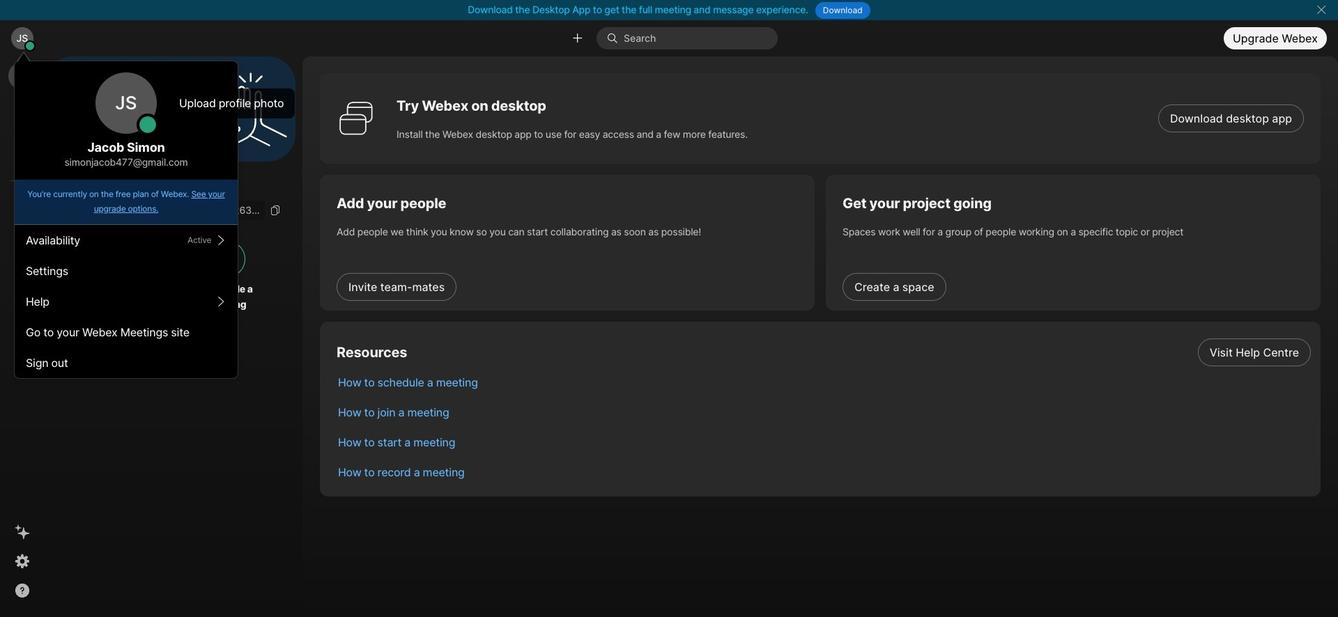 Task type: locate. For each thing, give the bounding box(es) containing it.
cancel_16 image
[[1316, 4, 1327, 15]]

2 arrow right_16 image from the top
[[216, 296, 227, 307]]

settings menu item
[[15, 256, 238, 287]]

arrow right_16 image
[[216, 235, 227, 246], [216, 296, 227, 307]]

1 list item from the top
[[327, 337, 1321, 367]]

navigation
[[0, 56, 45, 618]]

None text field
[[56, 201, 265, 221]]

1 vertical spatial arrow right_16 image
[[216, 296, 227, 307]]

profile settings menu menu bar
[[15, 225, 238, 379]]

arrow right_16 image inside set status menu item
[[216, 235, 227, 246]]

arrow right_16 image inside help menu item
[[216, 296, 227, 307]]

0 vertical spatial arrow right_16 image
[[216, 235, 227, 246]]

list item
[[327, 337, 1321, 367], [327, 367, 1321, 397], [327, 397, 1321, 427], [327, 427, 1321, 457], [327, 457, 1321, 487]]

1 arrow right_16 image from the top
[[216, 235, 227, 246]]



Task type: describe. For each thing, give the bounding box(es) containing it.
two hands high-fiving image
[[208, 67, 292, 151]]

help menu item
[[15, 287, 238, 317]]

webex tab list
[[8, 62, 36, 212]]

set status menu item
[[15, 225, 238, 256]]

3 list item from the top
[[327, 397, 1321, 427]]

go to your webex meetings site menu item
[[15, 317, 238, 348]]

4 list item from the top
[[327, 427, 1321, 457]]

5 list item from the top
[[327, 457, 1321, 487]]

sign out menu item
[[15, 348, 238, 379]]

2 list item from the top
[[327, 367, 1321, 397]]



Task type: vqa. For each thing, say whether or not it's contained in the screenshot.
fourth "list item" from the bottom of the page
yes



